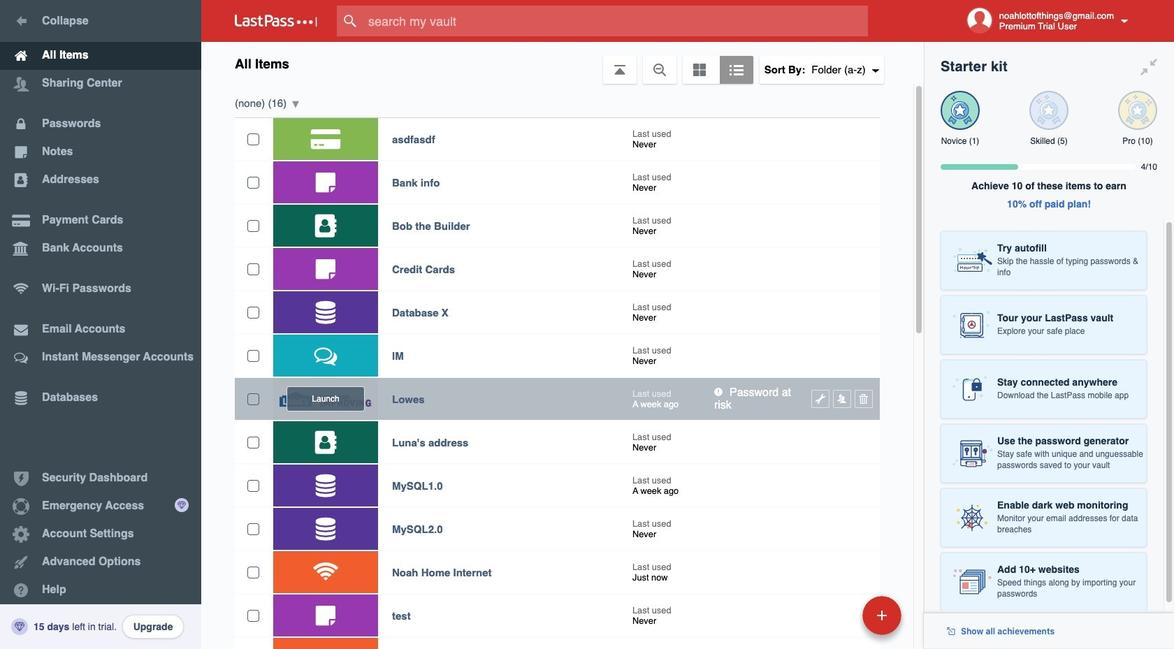 Task type: locate. For each thing, give the bounding box(es) containing it.
Search search field
[[337, 6, 896, 36]]

new item navigation
[[767, 592, 911, 650]]

new item element
[[767, 596, 907, 636]]

vault options navigation
[[201, 42, 925, 84]]

lastpass image
[[235, 15, 318, 27]]

main navigation navigation
[[0, 0, 201, 650]]



Task type: describe. For each thing, give the bounding box(es) containing it.
search my vault text field
[[337, 6, 896, 36]]



